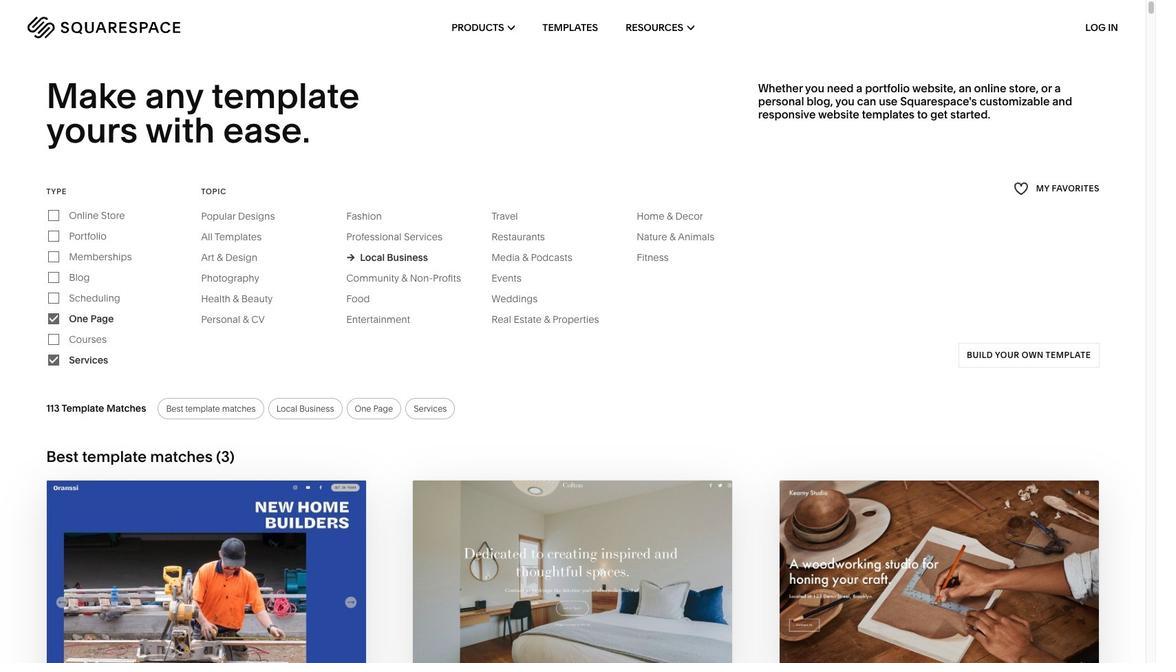 Task type: vqa. For each thing, say whether or not it's contained in the screenshot.
ORANSSI IMAGE
yes



Task type: locate. For each thing, give the bounding box(es) containing it.
oranssi image
[[47, 481, 367, 663]]

colton image
[[413, 481, 733, 663]]



Task type: describe. For each thing, give the bounding box(es) containing it.
kearny image
[[780, 481, 1100, 663]]



